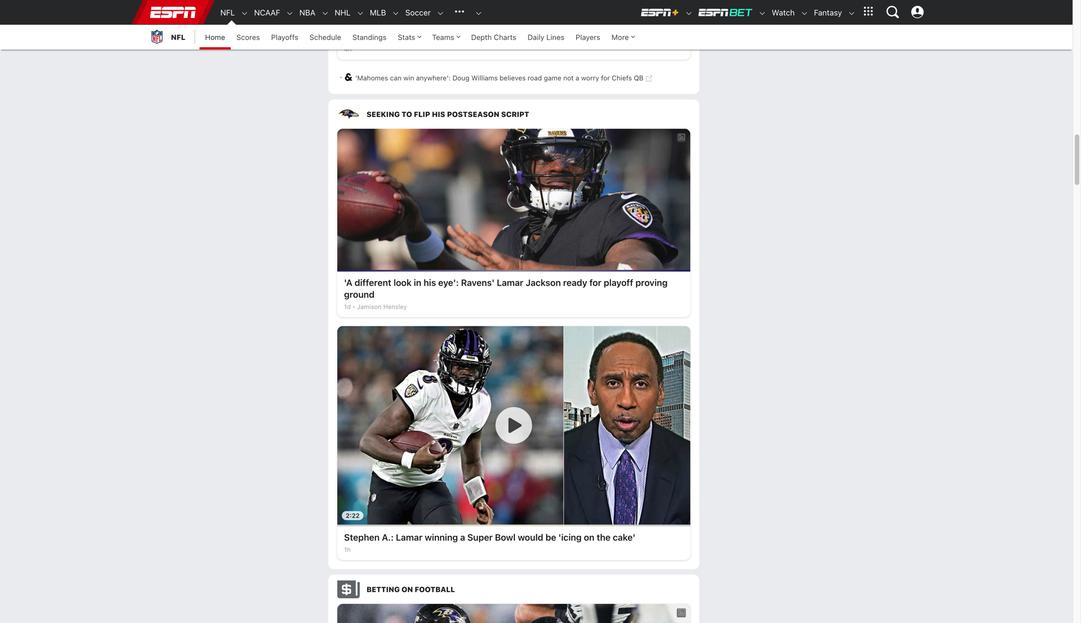Task type: describe. For each thing, give the bounding box(es) containing it.
jackson
[[526, 277, 561, 288]]

daily
[[528, 33, 545, 41]]

fantasy
[[814, 8, 842, 17]]

anywhere':
[[416, 74, 451, 82]]

soccer
[[405, 8, 431, 17]]

ready
[[563, 277, 587, 288]]

not
[[563, 74, 574, 82]]

game
[[544, 74, 562, 82]]

teams link
[[427, 25, 466, 49]]

postseason
[[447, 110, 500, 118]]

'mahomes can win anywhere': doug williams believes road game not a worry for chiefs qb
[[355, 74, 644, 82]]

football
[[415, 585, 455, 593]]

charts
[[494, 33, 517, 41]]

playoffs
[[271, 33, 298, 41]]

jamison
[[357, 303, 382, 310]]

2:22
[[346, 512, 360, 519]]

his
[[424, 277, 436, 288]]

the inside can josh allen seize the moment vs. chiefs? 4h
[[434, 31, 447, 42]]

watch
[[772, 8, 795, 17]]

standings link
[[347, 25, 392, 49]]

daily lines
[[528, 33, 565, 41]]

ravens'
[[461, 277, 495, 288]]

worry
[[581, 74, 599, 82]]

teams
[[432, 33, 454, 41]]

seeking
[[367, 110, 400, 118]]

for inside 'a different look in his eye': ravens' lamar jackson ready for playoff proving ground
[[590, 277, 602, 288]]

fantasy link
[[809, 1, 842, 25]]

seeking to flip his postseason script
[[367, 110, 529, 118]]

players link
[[570, 25, 606, 49]]

can
[[344, 31, 361, 42]]

the inside stephen a.: lamar winning a super bowl would be 'icing on the cake' 1h
[[597, 532, 611, 543]]

'mahomes
[[355, 74, 388, 82]]

to
[[402, 110, 412, 118]]

soccer link
[[400, 1, 431, 25]]

'mahomes can win anywhere': doug williams believes road game not a worry for chiefs qb link
[[344, 69, 688, 87]]

look
[[394, 277, 412, 288]]

believes
[[500, 74, 526, 82]]

winning
[[425, 532, 458, 543]]

'a different look in his eye': ravens' lamar jackson ready for playoff proving ground
[[344, 277, 668, 300]]

betting on football
[[367, 585, 455, 593]]

lamar inside 'a different look in his eye': ravens' lamar jackson ready for playoff proving ground
[[497, 277, 524, 288]]

schedule link
[[304, 25, 347, 49]]

stephen
[[344, 532, 380, 543]]

road
[[528, 74, 542, 82]]

watch link
[[766, 1, 795, 25]]

stats link
[[392, 25, 427, 49]]

eye':
[[438, 277, 459, 288]]

ground
[[344, 289, 375, 300]]

cake'
[[613, 532, 636, 543]]

players
[[576, 33, 600, 41]]

1 horizontal spatial nfl link
[[215, 1, 235, 25]]

chiefs?
[[502, 31, 533, 42]]

1 horizontal spatial a
[[576, 74, 579, 82]]

mlb link
[[364, 1, 386, 25]]

'icing
[[559, 532, 582, 543]]

scores
[[236, 33, 260, 41]]

stephen a.: lamar winning a super bowl would be 'icing on the cake' 1h
[[344, 532, 636, 553]]

jamison hensley
[[357, 303, 407, 310]]

on
[[402, 585, 413, 593]]

depth charts link
[[466, 25, 522, 49]]



Task type: locate. For each thing, give the bounding box(es) containing it.
more
[[612, 33, 629, 41]]

home link
[[200, 25, 231, 49]]

vs.
[[487, 31, 499, 42]]

in
[[414, 277, 421, 288]]

1 vertical spatial lamar
[[396, 532, 423, 543]]

'a
[[344, 277, 352, 288]]

proving
[[636, 277, 668, 288]]

lamar
[[497, 277, 524, 288], [396, 532, 423, 543]]

nhl
[[335, 8, 351, 17]]

josh
[[363, 31, 384, 42]]

super
[[468, 532, 493, 543]]

for right the worry
[[601, 74, 610, 82]]

stats
[[398, 33, 415, 41]]

flip
[[414, 110, 430, 118]]

a left the super
[[460, 532, 465, 543]]

nba link
[[294, 1, 316, 25]]

doug
[[453, 74, 470, 82]]

be
[[546, 532, 556, 543]]

nfl link
[[215, 1, 235, 25], [148, 25, 185, 49]]

allen
[[386, 31, 407, 42]]

4h
[[344, 46, 352, 53]]

depth charts
[[471, 33, 517, 41]]

nfl link up home
[[215, 1, 235, 25]]

1 vertical spatial nfl
[[171, 33, 185, 41]]

nfl image
[[148, 28, 165, 45]]

1 horizontal spatial the
[[597, 532, 611, 543]]

0 vertical spatial the
[[434, 31, 447, 42]]

can
[[390, 74, 402, 82]]

0 vertical spatial a
[[576, 74, 579, 82]]

ncaaf link
[[249, 1, 280, 25]]

a right not
[[576, 74, 579, 82]]

nfl link left home link
[[148, 25, 185, 49]]

for right ready
[[590, 277, 602, 288]]

lines
[[547, 33, 565, 41]]

qb
[[634, 74, 644, 82]]

1 vertical spatial the
[[597, 532, 611, 543]]

0 vertical spatial nfl
[[220, 8, 235, 17]]

0 horizontal spatial nfl
[[171, 33, 185, 41]]

1d
[[344, 303, 351, 310]]

can josh allen seize the moment vs. chiefs? 4h
[[344, 31, 533, 53]]

0 horizontal spatial a
[[460, 532, 465, 543]]

a.:
[[382, 532, 394, 543]]

daily lines link
[[522, 25, 570, 49]]

betting
[[367, 585, 400, 593]]

hensley
[[383, 303, 407, 310]]

schedule
[[310, 33, 341, 41]]

1 horizontal spatial nfl
[[220, 8, 235, 17]]

1 vertical spatial for
[[590, 277, 602, 288]]

0 horizontal spatial lamar
[[396, 532, 423, 543]]

lamar right ravens'
[[497, 277, 524, 288]]

nfl right nfl image
[[171, 33, 185, 41]]

lamar right the a.:
[[396, 532, 423, 543]]

chiefs
[[612, 74, 632, 82]]

1 vertical spatial a
[[460, 532, 465, 543]]

depth
[[471, 33, 492, 41]]

the
[[434, 31, 447, 42], [597, 532, 611, 543]]

moment
[[450, 31, 485, 42]]

0 horizontal spatial the
[[434, 31, 447, 42]]

0 vertical spatial for
[[601, 74, 610, 82]]

a
[[576, 74, 579, 82], [460, 532, 465, 543]]

the right seize
[[434, 31, 447, 42]]

williams
[[471, 74, 498, 82]]

a inside stephen a.: lamar winning a super bowl would be 'icing on the cake' 1h
[[460, 532, 465, 543]]

ncaaf
[[254, 8, 280, 17]]

playoff
[[604, 277, 633, 288]]

nhl link
[[329, 1, 351, 25]]

nfl up home link
[[220, 8, 235, 17]]

standings
[[353, 33, 387, 41]]

0 vertical spatial lamar
[[497, 277, 524, 288]]

playoffs link
[[266, 25, 304, 49]]

script
[[501, 110, 529, 118]]

seize
[[409, 31, 431, 42]]

different
[[355, 277, 391, 288]]

the right on
[[597, 532, 611, 543]]

0 horizontal spatial nfl link
[[148, 25, 185, 49]]

scores link
[[231, 25, 266, 49]]

nba
[[299, 8, 316, 17]]

more link
[[606, 25, 640, 49]]

home
[[205, 33, 225, 41]]

his
[[432, 110, 445, 118]]

win
[[403, 74, 414, 82]]

lamar inside stephen a.: lamar winning a super bowl would be 'icing on the cake' 1h
[[396, 532, 423, 543]]

on
[[584, 532, 595, 543]]

1h
[[344, 546, 351, 553]]

for
[[601, 74, 610, 82], [590, 277, 602, 288]]

mlb
[[370, 8, 386, 17]]

nfl
[[220, 8, 235, 17], [171, 33, 185, 41]]

1 horizontal spatial lamar
[[497, 277, 524, 288]]

would
[[518, 532, 543, 543]]

bowl
[[495, 532, 516, 543]]



Task type: vqa. For each thing, say whether or not it's contained in the screenshot.
'BOWL'
yes



